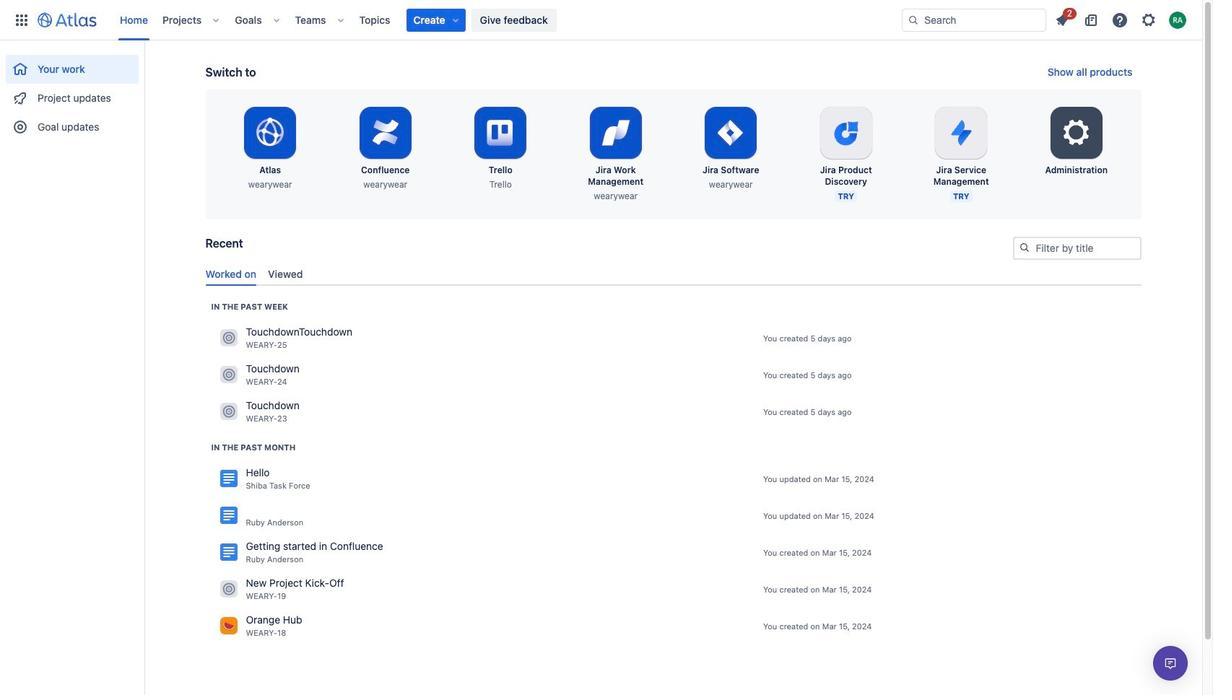 Task type: describe. For each thing, give the bounding box(es) containing it.
2 confluence image from the top
[[220, 507, 237, 525]]

search image
[[908, 14, 920, 26]]

3 townsquare image from the top
[[220, 618, 237, 635]]

1 townsquare image from the top
[[220, 366, 237, 384]]

heading for 3rd confluence image from the bottom
[[211, 442, 296, 454]]

3 confluence image from the top
[[220, 544, 237, 561]]

account image
[[1169, 11, 1187, 29]]

Filter by title field
[[1015, 238, 1140, 259]]

search image
[[1019, 242, 1030, 254]]



Task type: vqa. For each thing, say whether or not it's contained in the screenshot.
top Settings image
yes



Task type: locate. For each thing, give the bounding box(es) containing it.
1 vertical spatial confluence image
[[220, 507, 237, 525]]

0 vertical spatial heading
[[211, 301, 288, 313]]

0 vertical spatial townsquare image
[[220, 366, 237, 384]]

townsquare image
[[220, 366, 237, 384], [220, 581, 237, 598]]

Search field
[[902, 8, 1047, 31]]

2 vertical spatial confluence image
[[220, 544, 237, 561]]

townsquare image
[[220, 330, 237, 347], [220, 403, 237, 421], [220, 618, 237, 635]]

open intercom messenger image
[[1162, 655, 1180, 672]]

settings image
[[1059, 116, 1094, 150]]

1 vertical spatial heading
[[211, 442, 296, 454]]

banner
[[0, 0, 1203, 40]]

heading for first townsquare image from the top
[[211, 301, 288, 313]]

top element
[[9, 0, 902, 40]]

1 townsquare image from the top
[[220, 330, 237, 347]]

confluence image
[[220, 470, 237, 488], [220, 507, 237, 525], [220, 544, 237, 561]]

notifications image
[[1054, 11, 1071, 29]]

help image
[[1112, 11, 1129, 29]]

1 confluence image from the top
[[220, 470, 237, 488]]

switch to... image
[[13, 11, 30, 29]]

tab list
[[200, 262, 1147, 286]]

group
[[6, 40, 139, 146]]

heading
[[211, 301, 288, 313], [211, 442, 296, 454]]

2 townsquare image from the top
[[220, 403, 237, 421]]

2 townsquare image from the top
[[220, 581, 237, 598]]

1 vertical spatial townsquare image
[[220, 403, 237, 421]]

0 vertical spatial townsquare image
[[220, 330, 237, 347]]

1 vertical spatial townsquare image
[[220, 581, 237, 598]]

1 heading from the top
[[211, 301, 288, 313]]

2 heading from the top
[[211, 442, 296, 454]]

None search field
[[902, 8, 1047, 31]]

settings image
[[1141, 11, 1158, 29]]

2 vertical spatial townsquare image
[[220, 618, 237, 635]]

0 vertical spatial confluence image
[[220, 470, 237, 488]]



